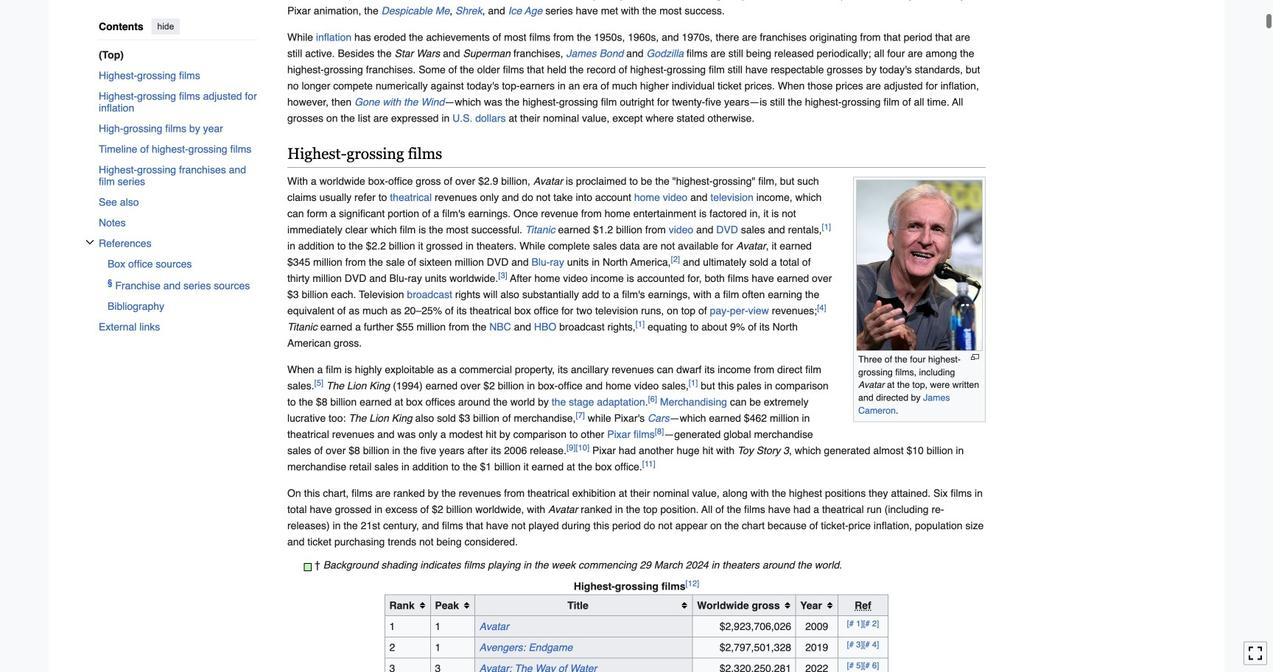 Task type: vqa. For each thing, say whether or not it's contained in the screenshot.
A portrait of a middle aged man with greying hair. image
yes



Task type: locate. For each thing, give the bounding box(es) containing it.
fullscreen image
[[1248, 646, 1263, 661]]

x small image
[[85, 238, 94, 247]]



Task type: describe. For each thing, give the bounding box(es) containing it.
a portrait of a middle aged man with greying hair. image
[[856, 180, 983, 352]]



